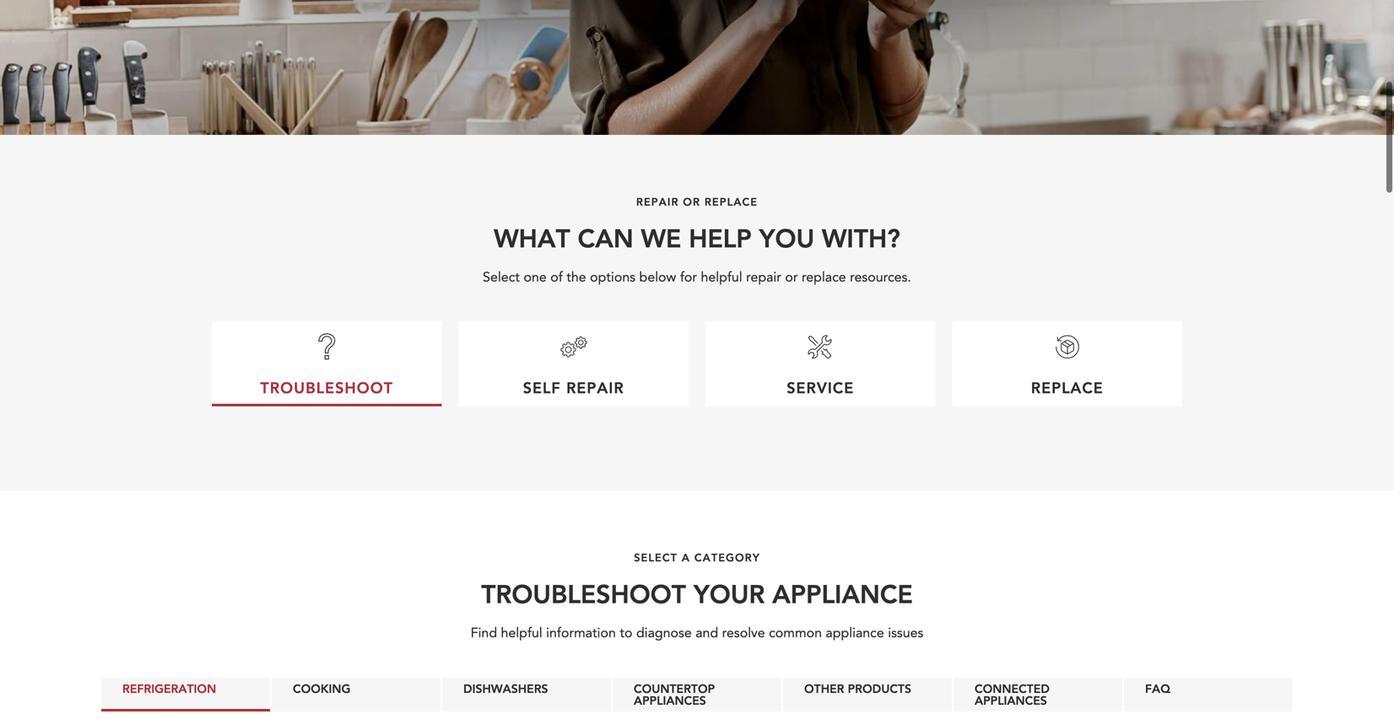 Task type: vqa. For each thing, say whether or not it's contained in the screenshot.
INSPIRATION element
no



Task type: describe. For each thing, give the bounding box(es) containing it.
what can we help you with?
[[494, 222, 900, 254]]

troubleshoot for troubleshoot
[[260, 378, 393, 398]]

select one of the options below for helpful repair or replace resources.
[[483, 268, 911, 287]]

faq link
[[1124, 678, 1293, 712]]

faq
[[1145, 681, 1171, 697]]

countertop appliances
[[634, 681, 715, 709]]

you
[[759, 222, 815, 254]]

cooking
[[293, 681, 351, 697]]

select
[[634, 551, 678, 565]]

the
[[567, 268, 586, 287]]

appliances for connected
[[975, 693, 1047, 709]]

help
[[689, 222, 752, 254]]

to
[[620, 624, 633, 643]]

appliance
[[772, 578, 913, 611]]

or
[[683, 195, 701, 209]]

replace icon image
[[1054, 333, 1081, 362]]

information
[[546, 624, 616, 643]]

find
[[471, 624, 497, 643]]

1 vertical spatial replace
[[1031, 378, 1104, 398]]

we
[[641, 222, 681, 254]]

troubleshoot your appliance
[[481, 578, 913, 611]]

1 horizontal spatial repair
[[636, 195, 679, 209]]

appliances for countertop
[[634, 693, 706, 709]]

of
[[550, 268, 563, 287]]

can
[[578, 222, 634, 254]]

0 horizontal spatial repair
[[566, 378, 624, 398]]

below
[[639, 268, 676, 287]]

refrigeration
[[122, 681, 216, 697]]

with?
[[822, 222, 900, 254]]

cooking link
[[272, 678, 441, 712]]

service
[[787, 378, 854, 398]]

resources.
[[850, 268, 911, 287]]

connected appliances link
[[954, 678, 1123, 712]]



Task type: locate. For each thing, give the bounding box(es) containing it.
tab list containing refrigeration
[[0, 678, 1394, 713]]

repair left or
[[636, 195, 679, 209]]

select
[[483, 268, 520, 287]]

a
[[682, 551, 690, 565]]

replace
[[802, 268, 846, 287]]

common
[[769, 624, 822, 643]]

troubleshoot
[[260, 378, 393, 398], [481, 578, 686, 611]]

connected appliances
[[975, 681, 1050, 709]]

helpful right the find
[[501, 624, 542, 643]]

appliances inside connected appliances
[[975, 693, 1047, 709]]

replace up help
[[705, 195, 758, 209]]

0 horizontal spatial troubleshoot
[[260, 378, 393, 398]]

what
[[494, 222, 570, 254]]

replace down replace icon
[[1031, 378, 1104, 398]]

repair
[[746, 268, 781, 287]]

one
[[524, 268, 547, 287]]

options
[[590, 268, 636, 287]]

appliances inside countertop appliances
[[634, 693, 706, 709]]

replace
[[705, 195, 758, 209], [1031, 378, 1104, 398]]

0 horizontal spatial appliances
[[634, 693, 706, 709]]

0 vertical spatial troubleshoot
[[260, 378, 393, 398]]

self
[[523, 378, 561, 398]]

helpful right for
[[701, 268, 742, 287]]

0 vertical spatial replace
[[705, 195, 758, 209]]

troubleshoot up information
[[481, 578, 686, 611]]

other products link
[[783, 678, 952, 712]]

helpful
[[701, 268, 742, 287], [501, 624, 542, 643]]

1 horizontal spatial helpful
[[701, 268, 742, 287]]

appliances
[[634, 693, 706, 709], [975, 693, 1047, 709]]

other
[[804, 681, 844, 697]]

select a category
[[634, 551, 760, 565]]

connected
[[975, 681, 1050, 697]]

countertop
[[634, 681, 715, 697]]

countertop appliances link
[[613, 678, 782, 712]]

and
[[696, 624, 718, 643]]

troubleshoot for troubleshoot your appliance
[[481, 578, 686, 611]]

repair or replace
[[636, 195, 758, 209]]

0 vertical spatial helpful
[[701, 268, 742, 287]]

appliance
[[826, 624, 884, 643]]

1 vertical spatial helpful
[[501, 624, 542, 643]]

resolve
[[722, 624, 765, 643]]

repair
[[636, 195, 679, 209], [566, 378, 624, 398]]

1 horizontal spatial replace
[[1031, 378, 1104, 398]]

0 vertical spatial repair
[[636, 195, 679, 209]]

dishwashers
[[463, 681, 548, 697]]

self repair
[[523, 378, 624, 398]]

1 appliances from the left
[[634, 693, 706, 709]]

dishwashers link
[[442, 678, 611, 712]]

find helpful information to diagnose and resolve common appliance issues
[[471, 624, 924, 643]]

repair right the self
[[566, 378, 624, 398]]

1 horizontal spatial troubleshoot
[[481, 578, 686, 611]]

question icon image
[[313, 333, 341, 362]]

refrigeration link
[[101, 678, 270, 712]]

for
[[680, 268, 697, 287]]

1 horizontal spatial appliances
[[975, 693, 1047, 709]]

diagnose
[[636, 624, 692, 643]]

other products
[[804, 681, 912, 697]]

1 vertical spatial repair
[[566, 378, 624, 398]]

0 horizontal spatial replace
[[705, 195, 758, 209]]

products
[[848, 681, 912, 697]]

0 horizontal spatial helpful
[[501, 624, 542, 643]]

your
[[694, 578, 765, 611]]

issues
[[888, 624, 924, 643]]

troubleshoot down question icon
[[260, 378, 393, 398]]

1 vertical spatial troubleshoot
[[481, 578, 686, 611]]

2 appliances from the left
[[975, 693, 1047, 709]]

tab list
[[0, 678, 1394, 713]]

wrench icon image
[[807, 333, 835, 362]]

category
[[694, 551, 760, 565]]

or
[[785, 268, 798, 287]]



